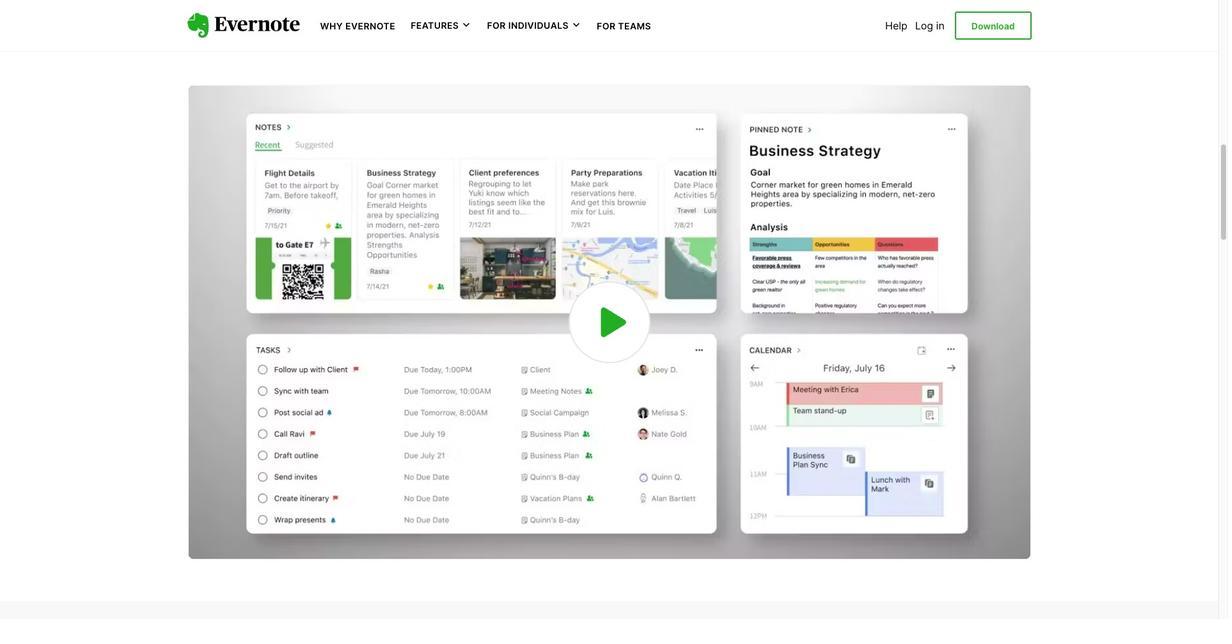 Task type: locate. For each thing, give the bounding box(es) containing it.
for left individuals
[[487, 20, 506, 31]]

features button
[[411, 19, 472, 32]]

0 horizontal spatial evernote
[[346, 20, 396, 31]]

for individuals button
[[487, 19, 582, 32]]

evernote
[[346, 20, 396, 31], [668, 23, 733, 42]]

for inside the for teams link
[[597, 20, 616, 31]]

features
[[411, 20, 459, 31]]

evernote logo image
[[187, 13, 300, 38]]

1 horizontal spatial for
[[597, 20, 616, 31]]

log in link
[[916, 19, 945, 32]]

possible
[[568, 23, 629, 42]]

for teams link
[[597, 19, 652, 32]]

0 horizontal spatial for
[[487, 20, 506, 31]]

in
[[937, 19, 945, 32]]

help link
[[886, 19, 908, 32]]

for
[[487, 20, 506, 31], [597, 20, 616, 31]]

for teams
[[597, 20, 652, 31]]

evernote right with
[[668, 23, 733, 42]]

evernote right why
[[346, 20, 396, 31]]

for inside for individuals button
[[487, 20, 506, 31]]

download
[[972, 20, 1015, 31]]

for left 'teams'
[[597, 20, 616, 31]]

with
[[633, 23, 664, 42]]



Task type: describe. For each thing, give the bounding box(es) containing it.
why evernote link
[[320, 19, 396, 32]]

log in
[[916, 19, 945, 32]]

for for for teams
[[597, 20, 616, 31]]

log
[[916, 19, 934, 32]]

what's
[[518, 23, 564, 42]]

why
[[320, 20, 343, 31]]

play video image
[[589, 302, 630, 343]]

teams
[[618, 20, 652, 31]]

individuals
[[509, 20, 569, 31]]

download link
[[955, 11, 1032, 40]]

for for for individuals
[[487, 20, 506, 31]]

why evernote
[[320, 20, 396, 31]]

for individuals
[[487, 20, 569, 31]]

see
[[486, 23, 514, 42]]

1 horizontal spatial evernote
[[668, 23, 733, 42]]

see what's possible with evernote
[[486, 23, 733, 42]]

help
[[886, 19, 908, 32]]

what is evernote video thumbnail image
[[188, 86, 1031, 559]]



Task type: vqa. For each thing, say whether or not it's contained in the screenshot.
help link
yes



